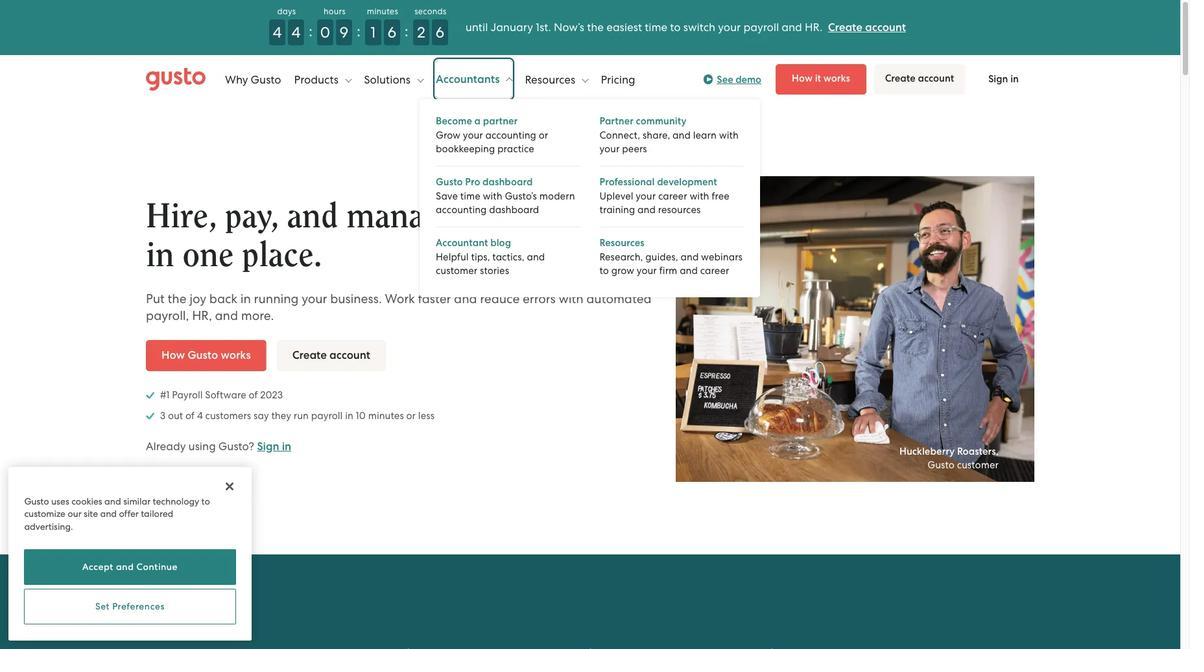Task type: vqa. For each thing, say whether or not it's contained in the screenshot.


Task type: locate. For each thing, give the bounding box(es) containing it.
gusto down huckleberry
[[928, 460, 955, 472]]

works inside main element
[[824, 73, 850, 84]]

1 vertical spatial minutes
[[368, 410, 404, 422]]

of
[[249, 390, 258, 401], [186, 410, 195, 422]]

create account
[[885, 73, 954, 84], [292, 349, 370, 362]]

see demo
[[717, 74, 762, 85]]

become a partner grow your accounting or bookkeeping practice
[[436, 115, 548, 155]]

payroll left hr.
[[744, 21, 779, 34]]

customize
[[24, 509, 65, 520]]

2 horizontal spatial create
[[885, 73, 916, 84]]

and up place.
[[287, 200, 338, 234]]

1 : from the left
[[309, 22, 313, 40]]

january
[[491, 21, 533, 34]]

customers
[[205, 410, 251, 422]]

1 horizontal spatial customer
[[957, 460, 999, 472]]

and right 'tactics,' in the top of the page
[[527, 251, 545, 263]]

products button
[[294, 60, 352, 99]]

tactics,
[[493, 251, 525, 263]]

solutions button
[[364, 60, 424, 99]]

seconds
[[415, 6, 447, 16]]

create inside hire, pay, and manage your team all in one place. main content
[[292, 349, 327, 362]]

1 horizontal spatial sign
[[989, 73, 1008, 85]]

resources
[[658, 204, 701, 216]]

0 horizontal spatial resources
[[525, 73, 578, 86]]

hire, pay, and manage your team all in one place. main content
[[0, 104, 1181, 650]]

accounting up practice
[[486, 129, 536, 141]]

to right technology
[[201, 497, 210, 507]]

to
[[670, 21, 681, 34], [600, 265, 609, 277], [201, 497, 210, 507]]

0 horizontal spatial of
[[186, 410, 195, 422]]

your down the professional
[[636, 190, 656, 202]]

0 vertical spatial to
[[670, 21, 681, 34]]

how inside how it works link
[[792, 73, 813, 84]]

your inside the become a partner grow your accounting or bookkeeping practice
[[463, 129, 483, 141]]

your down a
[[463, 129, 483, 141]]

and left hr.
[[782, 21, 802, 34]]

2 6 from the left
[[436, 23, 444, 42]]

1 horizontal spatial the
[[587, 21, 604, 34]]

guides,
[[646, 251, 678, 263]]

customer down roasters, at the bottom right of page
[[957, 460, 999, 472]]

0 horizontal spatial customer
[[436, 265, 478, 277]]

and right the training
[[638, 204, 656, 216]]

1 vertical spatial the
[[168, 292, 187, 307]]

research,
[[600, 251, 643, 263]]

6 right 1
[[388, 23, 396, 42]]

pro
[[465, 176, 480, 188]]

0 vertical spatial resources
[[525, 73, 578, 86]]

payroll right run
[[311, 410, 343, 422]]

resources up research,
[[600, 237, 645, 249]]

accounting inside gusto pro dashboard save time with gusto's modern accounting dashboard
[[436, 204, 487, 216]]

and inside hire, pay, and manage your team all in one place.
[[287, 200, 338, 234]]

0 vertical spatial sign
[[989, 73, 1008, 85]]

running
[[254, 292, 299, 307]]

0 horizontal spatial to
[[201, 497, 210, 507]]

your inside put the joy back in running your business. work faster and reduce errors with automated payroll, hr, and more.
[[302, 292, 327, 307]]

works up software
[[221, 349, 251, 362]]

0 horizontal spatial create account
[[292, 349, 370, 362]]

minutes right 10
[[368, 410, 404, 422]]

1 horizontal spatial time
[[645, 21, 668, 34]]

1 horizontal spatial 6
[[436, 23, 444, 42]]

set preferences button
[[24, 590, 236, 625]]

0 vertical spatial payroll
[[744, 21, 779, 34]]

offer
[[119, 509, 139, 520]]

uplevel
[[600, 190, 633, 202]]

0 vertical spatial dashboard
[[483, 176, 533, 188]]

customer inside huckleberry roasters, gusto customer
[[957, 460, 999, 472]]

stories
[[480, 265, 509, 277]]

create account inside main element
[[885, 73, 954, 84]]

0 horizontal spatial career
[[658, 190, 687, 202]]

1 vertical spatial account
[[918, 73, 954, 84]]

with right errors
[[559, 292, 584, 307]]

say
[[254, 410, 269, 422]]

see
[[717, 74, 733, 85]]

run
[[294, 410, 309, 422]]

time inside gusto pro dashboard save time with gusto's modern accounting dashboard
[[460, 190, 480, 202]]

0 vertical spatial or
[[539, 129, 548, 141]]

1 horizontal spatial to
[[600, 265, 609, 277]]

your right running
[[302, 292, 327, 307]]

1 horizontal spatial create
[[828, 21, 863, 34]]

in
[[1011, 73, 1019, 85], [146, 238, 174, 273], [241, 292, 251, 307], [345, 410, 353, 422], [282, 440, 291, 454]]

0 vertical spatial works
[[824, 73, 850, 84]]

0 horizontal spatial or
[[406, 410, 416, 422]]

software
[[205, 390, 246, 401]]

or
[[539, 129, 548, 141], [406, 410, 416, 422]]

0 horizontal spatial 4
[[197, 410, 203, 422]]

your inside hire, pay, and manage your team all in one place.
[[464, 200, 529, 234]]

1 vertical spatial customer
[[957, 460, 999, 472]]

accounting
[[486, 129, 536, 141], [436, 204, 487, 216]]

2 : from the left
[[357, 22, 361, 40]]

how down payroll,
[[162, 349, 185, 362]]

1 vertical spatial time
[[460, 190, 480, 202]]

of right out
[[186, 410, 195, 422]]

your inside partner community connect, share, and learn with your peers
[[600, 143, 620, 155]]

or down the "resources" dropdown button
[[539, 129, 548, 141]]

gusto up save
[[436, 176, 463, 188]]

0 horizontal spatial :
[[309, 22, 313, 40]]

1 horizontal spatial works
[[824, 73, 850, 84]]

accept
[[82, 563, 113, 573]]

with down development
[[690, 190, 709, 202]]

1 vertical spatial accounting
[[436, 204, 487, 216]]

resources inside resources research, guides, and webinars to grow your firm and career
[[600, 237, 645, 249]]

minutes up 1
[[367, 6, 398, 16]]

your down guides,
[[637, 265, 657, 277]]

:
[[309, 22, 313, 40], [357, 22, 361, 40], [405, 22, 409, 40]]

0 vertical spatial customer
[[436, 265, 478, 277]]

with inside partner community connect, share, and learn with your peers
[[719, 129, 739, 141]]

one
[[183, 238, 234, 273]]

career down webinars
[[700, 265, 729, 277]]

preferences
[[112, 602, 165, 613]]

1 vertical spatial create
[[885, 73, 916, 84]]

hr,
[[192, 309, 212, 323]]

1 vertical spatial how
[[162, 349, 185, 362]]

accountant
[[436, 237, 488, 249]]

0 vertical spatial the
[[587, 21, 604, 34]]

and inside accountant blog helpful tips, tactics, and customer stories
[[527, 251, 545, 263]]

: for 4
[[309, 22, 313, 40]]

0 horizontal spatial create
[[292, 349, 327, 362]]

community
[[636, 115, 687, 127]]

sign in
[[989, 73, 1019, 85]]

to left grow
[[600, 265, 609, 277]]

1 horizontal spatial create account
[[885, 73, 954, 84]]

and left learn
[[673, 129, 691, 141]]

with right learn
[[719, 129, 739, 141]]

set preferences
[[95, 602, 165, 613]]

: left 0
[[309, 22, 313, 40]]

how left it
[[792, 73, 813, 84]]

of left the 2023
[[249, 390, 258, 401]]

1 vertical spatial works
[[221, 349, 251, 362]]

time right "easiest"
[[645, 21, 668, 34]]

resources research, guides, and webinars to grow your firm and career
[[600, 237, 743, 277]]

0 vertical spatial sign in link
[[973, 65, 1035, 94]]

1 vertical spatial of
[[186, 410, 195, 422]]

the up payroll,
[[168, 292, 187, 307]]

6 right 2
[[436, 23, 444, 42]]

1 horizontal spatial or
[[539, 129, 548, 141]]

0 vertical spatial create account
[[885, 73, 954, 84]]

1 vertical spatial to
[[600, 265, 609, 277]]

0 vertical spatial accounting
[[486, 129, 536, 141]]

works inside hire, pay, and manage your team all in one place. main content
[[221, 349, 251, 362]]

0
[[320, 23, 330, 42]]

put
[[146, 292, 165, 307]]

professional
[[600, 176, 655, 188]]

career inside professional development uplevel your career with free training and resources
[[658, 190, 687, 202]]

0 vertical spatial career
[[658, 190, 687, 202]]

1 vertical spatial resources
[[600, 237, 645, 249]]

the right now's
[[587, 21, 604, 34]]

your right switch
[[718, 21, 741, 34]]

10
[[356, 410, 366, 422]]

create
[[828, 21, 863, 34], [885, 73, 916, 84], [292, 349, 327, 362]]

1 vertical spatial sign in link
[[257, 440, 291, 454]]

0 horizontal spatial 6
[[388, 23, 396, 42]]

time down pro
[[460, 190, 480, 202]]

payroll inside hire, pay, and manage your team all in one place. main content
[[311, 410, 343, 422]]

the
[[587, 21, 604, 34], [168, 292, 187, 307]]

how inside how gusto works link
[[162, 349, 185, 362]]

and right the site
[[100, 509, 117, 520]]

time
[[645, 21, 668, 34], [460, 190, 480, 202]]

connect,
[[600, 129, 640, 141]]

accept and continue button
[[24, 550, 236, 586]]

0 horizontal spatial payroll
[[311, 410, 343, 422]]

gusto pro dashboard save time with gusto's modern accounting dashboard
[[436, 176, 575, 216]]

how it works link
[[776, 64, 867, 95]]

all
[[615, 200, 649, 234]]

1 horizontal spatial how
[[792, 73, 813, 84]]

0 vertical spatial create account link
[[828, 21, 906, 34]]

2 vertical spatial to
[[201, 497, 210, 507]]

training
[[600, 204, 635, 216]]

resources down 1st.
[[525, 73, 578, 86]]

with
[[719, 129, 739, 141], [483, 190, 502, 202], [690, 190, 709, 202], [559, 292, 584, 307]]

2023
[[260, 390, 283, 401]]

to inside the gusto uses cookies and similar technology to customize our site and offer tailored advertising.
[[201, 497, 210, 507]]

your up blog on the left top
[[464, 200, 529, 234]]

1 vertical spatial career
[[700, 265, 729, 277]]

out
[[168, 410, 183, 422]]

why gusto link
[[225, 60, 281, 99]]

to left switch
[[670, 21, 681, 34]]

your down connect,
[[600, 143, 620, 155]]

or left less
[[406, 410, 416, 422]]

create account link
[[828, 21, 906, 34], [874, 64, 965, 95], [277, 340, 386, 371]]

1 horizontal spatial :
[[357, 22, 361, 40]]

your inside professional development uplevel your career with free training and resources
[[636, 190, 656, 202]]

and right faster
[[454, 292, 477, 307]]

works for how it works
[[824, 73, 850, 84]]

customer down helpful
[[436, 265, 478, 277]]

cookies
[[71, 497, 102, 507]]

0 horizontal spatial sign
[[257, 440, 279, 454]]

0 vertical spatial account
[[865, 21, 906, 34]]

2 vertical spatial create
[[292, 349, 327, 362]]

1 horizontal spatial resources
[[600, 237, 645, 249]]

sign in link
[[973, 65, 1035, 94], [257, 440, 291, 454]]

how for how it works
[[792, 73, 813, 84]]

2 horizontal spatial to
[[670, 21, 681, 34]]

6 for 2
[[436, 23, 444, 42]]

career inside resources research, guides, and webinars to grow your firm and career
[[700, 265, 729, 277]]

our
[[68, 509, 82, 520]]

joy
[[190, 292, 206, 307]]

3 : from the left
[[405, 22, 409, 40]]

payroll,
[[146, 309, 189, 323]]

1 horizontal spatial payroll
[[744, 21, 779, 34]]

and inside button
[[116, 563, 134, 573]]

1 vertical spatial or
[[406, 410, 416, 422]]

to inside until january 1st. now's the easiest time to switch your payroll and hr. create account
[[670, 21, 681, 34]]

2 horizontal spatial :
[[405, 22, 409, 40]]

and right guides,
[[681, 251, 699, 263]]

1 6 from the left
[[388, 23, 396, 42]]

gusto
[[251, 73, 281, 86], [436, 176, 463, 188], [188, 349, 218, 362], [928, 460, 955, 472], [24, 497, 49, 507]]

dashboard down gusto's
[[489, 204, 539, 216]]

resources inside dropdown button
[[525, 73, 578, 86]]

1 horizontal spatial 4
[[273, 23, 282, 42]]

1 vertical spatial payroll
[[311, 410, 343, 422]]

career up resources
[[658, 190, 687, 202]]

minutes inside hire, pay, and manage your team all in one place. main content
[[368, 410, 404, 422]]

0 vertical spatial how
[[792, 73, 813, 84]]

2 vertical spatial account
[[329, 349, 370, 362]]

0 vertical spatial time
[[645, 21, 668, 34]]

sign
[[989, 73, 1008, 85], [257, 440, 279, 454]]

resources
[[525, 73, 578, 86], [600, 237, 645, 249]]

0 horizontal spatial account
[[329, 349, 370, 362]]

dashboard up gusto's
[[483, 176, 533, 188]]

1 horizontal spatial of
[[249, 390, 258, 401]]

gusto up customize
[[24, 497, 49, 507]]

gusto image image
[[676, 176, 1035, 483]]

0 horizontal spatial the
[[168, 292, 187, 307]]

account
[[865, 21, 906, 34], [918, 73, 954, 84], [329, 349, 370, 362]]

2 horizontal spatial account
[[918, 73, 954, 84]]

professional development uplevel your career with free training and resources
[[600, 176, 730, 216]]

0 horizontal spatial time
[[460, 190, 480, 202]]

accounting down save
[[436, 204, 487, 216]]

resources button
[[525, 60, 589, 99]]

works right it
[[824, 73, 850, 84]]

account inside main element
[[918, 73, 954, 84]]

payroll
[[172, 390, 203, 401]]

with left gusto's
[[483, 190, 502, 202]]

#1 payroll software of 2023
[[158, 390, 283, 401]]

0 horizontal spatial sign in link
[[257, 440, 291, 454]]

1 horizontal spatial career
[[700, 265, 729, 277]]

1 vertical spatial sign
[[257, 440, 279, 454]]

minutes
[[367, 6, 398, 16], [368, 410, 404, 422]]

roasters,
[[957, 446, 999, 458]]

: left 1
[[357, 22, 361, 40]]

0 horizontal spatial works
[[221, 349, 251, 362]]

6
[[388, 23, 396, 42], [436, 23, 444, 42]]

uses
[[51, 497, 69, 507]]

6 for 1
[[388, 23, 396, 42]]

and up offer on the left of page
[[105, 497, 121, 507]]

huckleberry
[[900, 446, 955, 458]]

: left 2
[[405, 22, 409, 40]]

free
[[712, 190, 730, 202]]

they
[[271, 410, 291, 422]]

1 vertical spatial create account
[[292, 349, 370, 362]]

0 horizontal spatial how
[[162, 349, 185, 362]]

and right accept
[[116, 563, 134, 573]]



Task type: describe. For each thing, give the bounding box(es) containing it.
resources for resources research, guides, and webinars to grow your firm and career
[[600, 237, 645, 249]]

0 vertical spatial create
[[828, 21, 863, 34]]

1 horizontal spatial account
[[865, 21, 906, 34]]

site
[[84, 509, 98, 520]]

save
[[436, 190, 458, 202]]

gusto's
[[505, 190, 537, 202]]

1 vertical spatial dashboard
[[489, 204, 539, 216]]

accounting inside the become a partner grow your accounting or bookkeeping practice
[[486, 129, 536, 141]]

why
[[225, 73, 248, 86]]

sign inside hire, pay, and manage your team all in one place. main content
[[257, 440, 279, 454]]

grow
[[436, 129, 461, 141]]

already
[[146, 440, 186, 453]]

become
[[436, 115, 472, 127]]

learn
[[693, 129, 717, 141]]

and inside partner community connect, share, and learn with your peers
[[673, 129, 691, 141]]

accountants button
[[436, 60, 513, 99]]

until
[[466, 21, 488, 34]]

automated
[[587, 292, 652, 307]]

development
[[657, 176, 717, 188]]

now's
[[554, 21, 584, 34]]

time inside until january 1st. now's the easiest time to switch your payroll and hr. create account
[[645, 21, 668, 34]]

hours
[[324, 6, 346, 16]]

gusto right why
[[251, 73, 281, 86]]

webinars
[[701, 251, 743, 263]]

1
[[371, 23, 376, 42]]

0 vertical spatial minutes
[[367, 6, 398, 16]]

how it works
[[792, 73, 850, 84]]

days
[[277, 6, 296, 16]]

advertising.
[[24, 522, 73, 532]]

pricing
[[601, 73, 635, 86]]

online payroll services, hr, and benefits | gusto image
[[146, 68, 206, 91]]

in inside hire, pay, and manage your team all in one place.
[[146, 238, 174, 273]]

how gusto works
[[162, 349, 251, 362]]

and inside until january 1st. now's the easiest time to switch your payroll and hr. create account
[[782, 21, 802, 34]]

bookkeeping
[[436, 143, 495, 155]]

create account inside hire, pay, and manage your team all in one place. main content
[[292, 349, 370, 362]]

your inside resources research, guides, and webinars to grow your firm and career
[[637, 265, 657, 277]]

0 vertical spatial of
[[249, 390, 258, 401]]

how for how gusto works
[[162, 349, 185, 362]]

and down back
[[215, 309, 238, 323]]

practice
[[498, 143, 534, 155]]

errors
[[523, 292, 556, 307]]

less
[[418, 410, 435, 422]]

4 inside hire, pay, and manage your team all in one place. main content
[[197, 410, 203, 422]]

tiny image
[[707, 77, 711, 82]]

manage
[[346, 200, 456, 234]]

it
[[815, 73, 821, 84]]

2 horizontal spatial 4
[[292, 23, 301, 42]]

until january 1st. now's the easiest time to switch your payroll and hr. create account
[[466, 21, 906, 34]]

1 horizontal spatial sign in link
[[973, 65, 1035, 94]]

sign inside main element
[[989, 73, 1008, 85]]

your inside until january 1st. now's the easiest time to switch your payroll and hr. create account
[[718, 21, 741, 34]]

1st.
[[536, 21, 551, 34]]

#1
[[160, 390, 170, 401]]

pay,
[[225, 200, 279, 234]]

: for 6
[[405, 22, 409, 40]]

work
[[385, 292, 415, 307]]

to inside resources research, guides, and webinars to grow your firm and career
[[600, 265, 609, 277]]

the inside put the joy back in running your business. work faster and reduce errors with automated payroll, hr, and more.
[[168, 292, 187, 307]]

1 vertical spatial create account link
[[874, 64, 965, 95]]

products
[[294, 73, 341, 86]]

huckleberry roasters, gusto customer
[[900, 446, 999, 472]]

technology
[[153, 497, 199, 507]]

team
[[537, 200, 607, 234]]

share,
[[643, 129, 670, 141]]

or inside the become a partner grow your accounting or bookkeeping practice
[[539, 129, 548, 141]]

blog
[[490, 237, 511, 249]]

firm
[[659, 265, 677, 277]]

create inside main element
[[885, 73, 916, 84]]

solutions
[[364, 73, 413, 86]]

payroll inside until january 1st. now's the easiest time to switch your payroll and hr. create account
[[744, 21, 779, 34]]

grow
[[611, 265, 634, 277]]

hire,
[[146, 200, 217, 234]]

and inside professional development uplevel your career with free training and resources
[[638, 204, 656, 216]]

continue
[[137, 563, 178, 573]]

or inside hire, pay, and manage your team all in one place. main content
[[406, 410, 416, 422]]

tips,
[[471, 251, 490, 263]]

account inside hire, pay, and manage your team all in one place. main content
[[329, 349, 370, 362]]

hr.
[[805, 21, 823, 34]]

with inside gusto pro dashboard save time with gusto's modern accounting dashboard
[[483, 190, 502, 202]]

how gusto works link
[[146, 340, 266, 371]]

gusto inside the gusto uses cookies and similar technology to customize our site and offer tailored advertising.
[[24, 497, 49, 507]]

gusto?
[[219, 440, 254, 453]]

and right firm
[[680, 265, 698, 277]]

with inside put the joy back in running your business. work faster and reduce errors with automated payroll, hr, and more.
[[559, 292, 584, 307]]

customer inside accountant blog helpful tips, tactics, and customer stories
[[436, 265, 478, 277]]

gusto inside gusto pro dashboard save time with gusto's modern accounting dashboard
[[436, 176, 463, 188]]

gusto inside huckleberry roasters, gusto customer
[[928, 460, 955, 472]]

works for how gusto works
[[221, 349, 251, 362]]

2 vertical spatial create account link
[[277, 340, 386, 371]]

the inside until january 1st. now's the easiest time to switch your payroll and hr. create account
[[587, 21, 604, 34]]

main element
[[146, 60, 1035, 297]]

modern
[[540, 190, 575, 202]]

reduce
[[480, 292, 520, 307]]

in inside put the joy back in running your business. work faster and reduce errors with automated payroll, hr, and more.
[[241, 292, 251, 307]]

demo
[[736, 74, 762, 85]]

: for 9
[[357, 22, 361, 40]]

gusto down hr,
[[188, 349, 218, 362]]

put the joy back in running your business. work faster and reduce errors with automated payroll, hr, and more.
[[146, 292, 652, 323]]

faster
[[418, 292, 451, 307]]

similar
[[123, 497, 151, 507]]

partner
[[483, 115, 518, 127]]

resources for resources
[[525, 73, 578, 86]]

more.
[[241, 309, 274, 323]]

easiest
[[607, 21, 642, 34]]

peers
[[622, 143, 647, 155]]

why gusto
[[225, 73, 281, 86]]

place.
[[242, 238, 322, 273]]

3 out of 4 customers say they run payroll in 10 minutes or less
[[158, 410, 435, 422]]

partner
[[600, 115, 634, 127]]

back
[[209, 292, 237, 307]]

accept and continue
[[82, 563, 178, 573]]

2
[[417, 23, 425, 42]]

with inside professional development uplevel your career with free training and resources
[[690, 190, 709, 202]]



